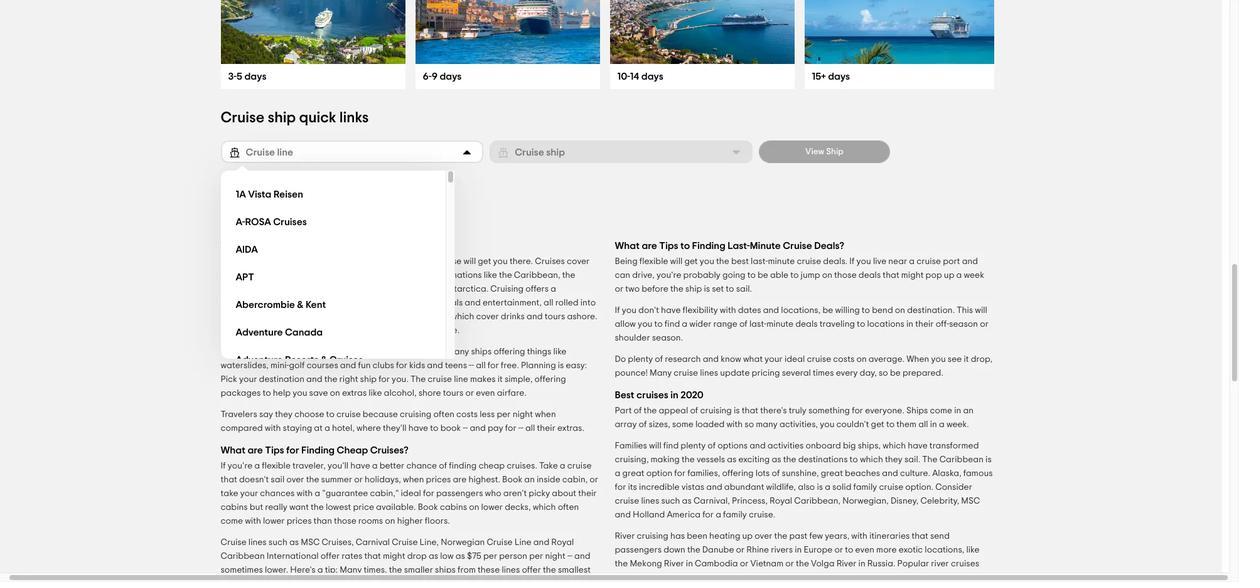 Task type: locate. For each thing, give the bounding box(es) containing it.
exotic
[[899, 546, 923, 555]]

1 vertical spatial flexible
[[262, 462, 291, 471]]

simple,
[[505, 376, 533, 384]]

with inside part of the appeal of cruising is that there's truly something for everyone. ships come in an array of sizes, some loaded with so many activities, you couldn't get to them all in a week.
[[727, 421, 743, 430]]

tours right shore
[[443, 389, 464, 398]]

have inside if you don't have flexibility with dates and locations, be willing to bend on destination. this will allow you to find a wider range of last-minute deals traveling to locations in their off-season or shoulder season.
[[661, 306, 681, 315]]

0 horizontal spatial caribbean,
[[514, 271, 561, 280]]

famous
[[964, 470, 993, 479]]

1 vertical spatial last-
[[750, 320, 767, 329]]

links
[[340, 111, 369, 126]]

passengers inside the if you're a flexible traveler, you'll have a better chance of finding cheap cruises. take a cruise that doesn't sail over the summer or holidays, when prices are highest. book an inside cabin, or take your chances with a "guarantee cabin," ideal for passengers who aren't picky about their cabins but really want the lowest price available. book cabins on lower decks, which often come with lower prices than those rooms on higher floors.
[[436, 490, 483, 499]]

1 vertical spatial caribbean,
[[795, 497, 841, 506]]

in right locations
[[907, 320, 914, 329]]

the
[[717, 258, 730, 266], [221, 271, 234, 280], [499, 271, 512, 280], [563, 271, 576, 280], [327, 285, 340, 294], [671, 285, 684, 294], [313, 327, 326, 335], [324, 376, 338, 384], [644, 407, 657, 416], [682, 456, 695, 465], [784, 456, 797, 465], [306, 476, 319, 485], [311, 504, 324, 513], [775, 533, 788, 541], [688, 546, 701, 555], [615, 560, 628, 569], [796, 560, 810, 569], [389, 567, 402, 575], [543, 567, 556, 575]]

this
[[957, 306, 974, 315]]

that inside river cruising has been heating up over the past few years, with itineraries that send passengers down the danube or rhine rivers in europe or to even more exotic locations, like the mekong river in cambodia or vietnam or the volga river in russia. popular river cruises embark in cities like amsterdam, budapest and lisbon. popular river cruise lines include viki
[[912, 533, 929, 541]]

1 vertical spatial &
[[321, 355, 327, 365]]

sometimes
[[221, 567, 263, 575]]

locations, inside river cruising has been heating up over the past few years, with itineraries that send passengers down the danube or rhine rivers in europe or to even more exotic locations, like the mekong river in cambodia or vietnam or the volga river in russia. popular river cruises embark in cities like amsterdam, budapest and lisbon. popular river cruise lines include viki
[[925, 546, 965, 555]]

0 horizontal spatial many
[[448, 348, 469, 357]]

1 great from the left
[[623, 470, 645, 479]]

adventure for adventure resorts & cruises
[[236, 355, 283, 365]]

1 vertical spatial msc
[[301, 539, 320, 548]]

1 vertical spatial families,
[[688, 470, 721, 479]]

cruises?
[[370, 446, 409, 456]]

years,
[[825, 533, 850, 541]]

cruises up waterslides,
[[221, 348, 251, 357]]

1 horizontal spatial family
[[854, 484, 878, 492]]

all down ships
[[919, 421, 929, 430]]

1 horizontal spatial line
[[454, 376, 468, 384]]

offer
[[332, 313, 351, 322], [321, 553, 340, 561], [522, 567, 541, 575]]

or down makes
[[466, 389, 474, 398]]

cover left drinks
[[476, 313, 499, 322]]

cruising inside part of the appeal of cruising is that there's truly something for everyone. ships come in an array of sizes, some loaded with so many activities, you couldn't get to them all in a week.
[[701, 407, 732, 416]]

2 vertical spatial offer
[[522, 567, 541, 575]]

even down kent
[[311, 313, 330, 322]]

with down "say"
[[265, 425, 281, 433]]

abercrombie
[[236, 300, 295, 310]]

caribbean inside families will find plenty of options and activities onboard big ships, which have transformed cruising, making the vessels as exciting as the destinations to which they sail. the caribbean is a great option for families, offering lots of sunshine, great beaches and culture. alaska, famous for its incredible vistas and abundant wildlife, also is a solid family cruise option. consider cruise lines such as carnival, princess, royal caribbean, norwegian, disney, celebrity, msc and holland america for a family cruise.
[[940, 456, 984, 465]]

caribbean, inside if you have a place on your bucket list, chances are, a cruise will get you there. cruises cover the world, taking millions of passengers each year to destinations like the caribbean, the bahamas, alaska, europe, the mediterranean and even antarctica. cruising offers a tremendous value, with trips that include your lodging, meals and entertainment, all rolled into one. some cruise lines even offer fully inclusive vacations, which cover drinks and tours ashore. cruising means seeing the world while unpacking only once.
[[514, 271, 561, 280]]

1 vertical spatial are
[[248, 446, 263, 456]]

on
[[299, 258, 309, 266], [823, 271, 833, 280], [896, 306, 906, 315], [857, 355, 867, 364], [330, 389, 340, 398], [469, 504, 479, 513], [385, 518, 395, 526]]

include inside if you have a place on your bucket list, chances are, a cruise will get you there. cruises cover the world, taking millions of passengers each year to destinations like the caribbean, the bahamas, alaska, europe, the mediterranean and even antarctica. cruising offers a tremendous value, with trips that include your lodging, meals and entertainment, all rolled into one. some cruise lines even offer fully inclusive vacations, which cover drinks and tours ashore. cruising means seeing the world while unpacking only once.
[[353, 299, 383, 308]]

kent
[[306, 300, 326, 310]]

ship
[[268, 111, 296, 126], [547, 147, 565, 157], [686, 285, 702, 294], [360, 376, 377, 384]]

0 vertical spatial chances
[[376, 258, 410, 266]]

1 vertical spatial include
[[935, 574, 965, 583]]

flexible
[[640, 258, 669, 266], [262, 462, 291, 471]]

cruises,
[[322, 539, 354, 548]]

1 horizontal spatial offering
[[535, 376, 566, 384]]

0 horizontal spatial chances
[[260, 490, 295, 499]]

destinations inside families will find plenty of options and activities onboard big ships, which have transformed cruising, making the vessels as exciting as the destinations to which they sail. the caribbean is a great option for families, offering lots of sunshine, great beaches and culture. alaska, famous for its incredible vistas and abundant wildlife, also is a solid family cruise option. consider cruise lines such as carnival, princess, royal caribbean, norwegian, disney, celebrity, msc and holland america for a family cruise.
[[799, 456, 848, 465]]

1 days from the left
[[245, 72, 267, 82]]

tips for to
[[660, 241, 679, 251]]

to left book
[[430, 425, 439, 433]]

plenty
[[628, 355, 653, 364], [681, 442, 706, 451]]

might left drop
[[383, 553, 405, 561]]

carnival,
[[694, 497, 730, 506]]

the left the smallest
[[543, 567, 556, 575]]

0 horizontal spatial up
[[743, 533, 753, 541]]

cruise inside dropdown button
[[246, 147, 275, 157]]

those
[[835, 271, 857, 280], [334, 518, 357, 526]]

0 vertical spatial sail.
[[737, 285, 752, 294]]

1 vertical spatial costs
[[457, 411, 478, 420]]

probably
[[684, 271, 721, 280]]

cruises also provide a wonderful option for families, with many ships offering things like waterslides, mini-golf courses and fun clubs for kids and teens -- all for free. planning is easy: pick your destination and the right ship for you. the cruise line makes it simple, offering packages to help you save on extras like alcohol, shore tours or even airfare.
[[221, 348, 587, 398]]

that inside the if you're a flexible traveler, you'll have a better chance of finding cheap cruises. take a cruise that doesn't sail over the summer or holidays, when prices are highest. book an inside cabin, or take your chances with a "guarantee cabin," ideal for passengers who aren't picky about their cabins but really want the lowest price available. book cabins on lower decks, which often come with lower prices than those rooms on higher floors.
[[221, 476, 237, 485]]

0 vertical spatial ideal
[[785, 355, 805, 364]]

plenty inside families will find plenty of options and activities onboard big ships, which have transformed cruising, making the vessels as exciting as the destinations to which they sail. the caribbean is a great option for families, offering lots of sunshine, great beaches and culture. alaska, famous for its incredible vistas and abundant wildlife, also is a solid family cruise option. consider cruise lines such as carnival, princess, royal caribbean, norwegian, disney, celebrity, msc and holland america for a family cruise.
[[681, 442, 706, 451]]

have
[[244, 258, 264, 266], [661, 306, 681, 315], [409, 425, 428, 433], [908, 442, 928, 451], [351, 462, 370, 471]]

that up exotic on the right of the page
[[912, 533, 929, 541]]

over inside river cruising has been heating up over the past few years, with itineraries that send passengers down the danube or rhine rivers in europe or to even more exotic locations, like the mekong river in cambodia or vietnam or the volga river in russia. popular river cruises embark in cities like amsterdam, budapest and lisbon. popular river cruise lines include viki
[[755, 533, 773, 541]]

are
[[642, 241, 658, 251], [248, 446, 263, 456], [453, 476, 467, 485]]

on right save
[[330, 389, 340, 398]]

cruises right there.
[[535, 258, 565, 266]]

inside
[[537, 476, 561, 485]]

when down chance
[[403, 476, 424, 485]]

1 vertical spatial river
[[869, 574, 887, 583]]

have inside if you have a place on your bucket list, chances are, a cruise will get you there. cruises cover the world, taking millions of passengers each year to destinations like the caribbean, the bahamas, alaska, europe, the mediterranean and even antarctica. cruising offers a tremendous value, with trips that include your lodging, meals and entertainment, all rolled into one. some cruise lines even offer fully inclusive vacations, which cover drinks and tours ashore. cruising means seeing the world while unpacking only once.
[[244, 258, 264, 266]]

that inside if you have a place on your bucket list, chances are, a cruise will get you there. cruises cover the world, taking millions of passengers each year to destinations like the caribbean, the bahamas, alaska, europe, the mediterranean and even antarctica. cruising offers a tremendous value, with trips that include your lodging, meals and entertainment, all rolled into one. some cruise lines even offer fully inclusive vacations, which cover drinks and tours ashore. cruising means seeing the world while unpacking only once.
[[335, 299, 351, 308]]

option inside families will find plenty of options and activities onboard big ships, which have transformed cruising, making the vessels as exciting as the destinations to which they sail. the caribbean is a great option for families, offering lots of sunshine, great beaches and culture. alaska, famous for its incredible vistas and abundant wildlife, also is a solid family cruise option. consider cruise lines such as carnival, princess, royal caribbean, norwegian, disney, celebrity, msc and holland america for a family cruise.
[[647, 470, 673, 479]]

what
[[615, 241, 640, 251], [221, 446, 246, 456]]

0 vertical spatial last-
[[751, 258, 768, 266]]

offering
[[494, 348, 525, 357], [535, 376, 566, 384], [723, 470, 754, 479]]

lower
[[481, 504, 503, 513], [263, 518, 285, 526]]

include down mediterranean
[[353, 299, 383, 308]]

0 horizontal spatial alaska,
[[263, 285, 292, 294]]

come down the doesn't
[[221, 518, 243, 526]]

destination.
[[908, 306, 955, 315]]

1 horizontal spatial ideal
[[785, 355, 805, 364]]

will inside families will find plenty of options and activities onboard big ships, which have transformed cruising, making the vessels as exciting as the destinations to which they sail. the caribbean is a great option for families, offering lots of sunshine, great beaches and culture. alaska, famous for its incredible vistas and abundant wildlife, also is a solid family cruise option. consider cruise lines such as carnival, princess, royal caribbean, norwegian, disney, celebrity, msc and holland america for a family cruise.
[[649, 442, 662, 451]]

0 horizontal spatial offering
[[494, 348, 525, 357]]

to inside cruises also provide a wonderful option for families, with many ships offering things like waterslides, mini-golf courses and fun clubs for kids and teens -- all for free. planning is easy: pick your destination and the right ship for you. the cruise line makes it simple, offering packages to help you save on extras like alcohol, shore tours or even airfare.
[[263, 389, 271, 398]]

dates
[[738, 306, 762, 315]]

amsterdam,
[[695, 574, 743, 583]]

0 vertical spatial come
[[930, 407, 953, 416]]

0 vertical spatial deals
[[859, 271, 881, 280]]

going
[[723, 271, 746, 280]]

days for 6-9 days
[[440, 72, 462, 82]]

come inside part of the appeal of cruising is that there's truly something for everyone. ships come in an array of sizes, some loaded with so many activities, you couldn't get to them all in a week.
[[930, 407, 953, 416]]

vista
[[248, 189, 272, 199]]

caribbean inside cruise lines such as msc cruises, carnival cruise line, norwegian cruise line and royal caribbean international offer rates that might drop as low as $75 per person per night -- and sometimes lower. here's a tip: many times, the smaller ships from these lines offer the smallest prices.
[[221, 553, 265, 561]]

a inside travelers say they choose to cruise because cruising often costs less per night when compared with staying at a hotel, where they'll have to book -- and pay for -- all their extras.
[[325, 425, 330, 433]]

1 vertical spatial it
[[498, 376, 503, 384]]

tours
[[545, 313, 565, 322], [443, 389, 464, 398]]

0 vertical spatial river
[[932, 560, 950, 569]]

0 vertical spatial offering
[[494, 348, 525, 357]]

their down cabin,
[[579, 490, 597, 499]]

all down offers
[[544, 299, 554, 308]]

year
[[402, 271, 420, 280]]

1 horizontal spatial you're
[[657, 271, 682, 280]]

1 horizontal spatial often
[[558, 504, 579, 513]]

up up rhine
[[743, 533, 753, 541]]

being flexible will get you the best last-minute cruise deals. if you live near a cruise port and can drive, you're probably going to be able to jump on those deals that might pop up a week or two before the ship is set to sail.
[[615, 258, 985, 294]]

last- down dates
[[750, 320, 767, 329]]

offering inside families will find plenty of options and activities onboard big ships, which have transformed cruising, making the vessels as exciting as the destinations to which they sail. the caribbean is a great option for families, offering lots of sunshine, great beaches and culture. alaska, famous for its incredible vistas and abundant wildlife, also is a solid family cruise option. consider cruise lines such as carnival, princess, royal caribbean, norwegian, disney, celebrity, msc and holland america for a family cruise.
[[723, 470, 754, 479]]

what
[[744, 355, 763, 364]]

0 vertical spatial line
[[277, 147, 293, 157]]

and right dates
[[764, 306, 780, 315]]

such inside cruise lines such as msc cruises, carnival cruise line, norwegian cruise line and royal caribbean international offer rates that might drop as low as $75 per person per night -- and sometimes lower. here's a tip: many times, the smaller ships from these lines offer the smallest prices.
[[269, 539, 288, 548]]

0 vertical spatial night
[[513, 411, 533, 420]]

0 horizontal spatial finding
[[301, 446, 335, 456]]

2 great from the left
[[821, 470, 843, 479]]

1 vertical spatial destinations
[[799, 456, 848, 465]]

0 vertical spatial up
[[944, 271, 955, 280]]

take
[[243, 241, 263, 251], [221, 490, 238, 499]]

0 vertical spatial &
[[297, 300, 304, 310]]

transformed
[[930, 442, 979, 451]]

up down port at the top right
[[944, 271, 955, 280]]

if for or
[[221, 462, 226, 471]]

so inside part of the appeal of cruising is that there's truly something for everyone. ships come in an array of sizes, some loaded with so many activities, you couldn't get to them all in a week.
[[745, 421, 754, 430]]

1 horizontal spatial tips
[[660, 241, 679, 251]]

1 horizontal spatial sail.
[[905, 456, 921, 465]]

1 horizontal spatial be
[[823, 306, 834, 315]]

1 vertical spatial minute
[[767, 320, 794, 329]]

world
[[328, 327, 350, 335]]

lines down exotic on the right of the page
[[915, 574, 933, 583]]

also inside cruises also provide a wonderful option for families, with many ships offering things like waterslides, mini-golf courses and fun clubs for kids and teens -- all for free. planning is easy: pick your destination and the right ship for you. the cruise line makes it simple, offering packages to help you save on extras like alcohol, shore tours or even airfare.
[[253, 348, 270, 357]]

1 vertical spatial passengers
[[436, 490, 483, 499]]

hotel,
[[332, 425, 355, 433]]

with up want at the left of the page
[[297, 490, 313, 499]]

and inside do plenty of research and know what your ideal cruise costs on average. when you see it drop, pounce! many cruise lines update pricing several times every day, so be prepared.
[[703, 355, 719, 364]]

alaska, inside families will find plenty of options and activities onboard big ships, which have transformed cruising, making the vessels as exciting as the destinations to which they sail. the caribbean is a great option for families, offering lots of sunshine, great beaches and culture. alaska, famous for its incredible vistas and abundant wildlife, also is a solid family cruise option. consider cruise lines such as carnival, princess, royal caribbean, norwegian, disney, celebrity, msc and holland america for a family cruise.
[[933, 470, 962, 479]]

it inside do plenty of research and know what your ideal cruise costs on average. when you see it drop, pounce! many cruise lines update pricing several times every day, so be prepared.
[[964, 355, 969, 364]]

1 horizontal spatial get
[[685, 258, 698, 266]]

line inside dropdown button
[[277, 147, 293, 157]]

jump
[[801, 271, 821, 280]]

packages
[[221, 389, 261, 398]]

really
[[265, 504, 288, 513]]

chances inside if you have a place on your bucket list, chances are, a cruise will get you there. cruises cover the world, taking millions of passengers each year to destinations like the caribbean, the bahamas, alaska, europe, the mediterranean and even antarctica. cruising offers a tremendous value, with trips that include your lodging, meals and entertainment, all rolled into one. some cruise lines even offer fully inclusive vacations, which cover drinks and tours ashore. cruising means seeing the world while unpacking only once.
[[376, 258, 410, 266]]

minute inside if you don't have flexibility with dates and locations, be willing to bend on destination. this will allow you to find a wider range of last-minute deals traveling to locations in their off-season or shoulder season.
[[767, 320, 794, 329]]

better
[[380, 462, 405, 471]]

or inside if you don't have flexibility with dates and locations, be willing to bend on destination. this will allow you to find a wider range of last-minute deals traveling to locations in their off-season or shoulder season.
[[981, 320, 989, 329]]

ship inside cruises also provide a wonderful option for families, with many ships offering things like waterslides, mini-golf courses and fun clubs for kids and teens -- all for free. planning is easy: pick your destination and the right ship for you. the cruise line makes it simple, offering packages to help you save on extras like alcohol, shore tours or even airfare.
[[360, 376, 377, 384]]

0 horizontal spatial royal
[[552, 539, 574, 548]]

pricing
[[752, 369, 780, 378]]

0 vertical spatial so
[[879, 369, 889, 378]]

msc inside families will find plenty of options and activities onboard big ships, which have transformed cruising, making the vessels as exciting as the destinations to which they sail. the caribbean is a great option for families, offering lots of sunshine, great beaches and culture. alaska, famous for its incredible vistas and abundant wildlife, also is a solid family cruise option. consider cruise lines such as carnival, princess, royal caribbean, norwegian, disney, celebrity, msc and holland america for a family cruise.
[[962, 497, 981, 506]]

0 vertical spatial when
[[535, 411, 556, 420]]

0 horizontal spatial costs
[[457, 411, 478, 420]]

tips up before
[[660, 241, 679, 251]]

the left vessels
[[682, 456, 695, 465]]

the up sizes,
[[644, 407, 657, 416]]

lines up the holland
[[642, 497, 660, 506]]

0 vertical spatial cruises
[[637, 391, 669, 401]]

river down send
[[932, 560, 950, 569]]

ships down low
[[435, 567, 456, 575]]

cruising inside travelers say they choose to cruise because cruising often costs less per night when compared with staying at a hotel, where they'll have to book -- and pay for -- all their extras.
[[400, 411, 432, 420]]

your inside cruises also provide a wonderful option for families, with many ships offering things like waterslides, mini-golf courses and fun clubs for kids and teens -- all for free. planning is easy: pick your destination and the right ship for you. the cruise line makes it simple, offering packages to help you save on extras like alcohol, shore tours or even airfare.
[[239, 376, 257, 384]]

if you don't have flexibility with dates and locations, be willing to bend on destination. this will allow you to find a wider range of last-minute deals traveling to locations in their off-season or shoulder season.
[[615, 306, 989, 343]]

cruises
[[637, 391, 669, 401], [951, 560, 980, 569]]

find up the "season."
[[665, 320, 680, 329]]

they up the culture.
[[886, 456, 903, 465]]

over inside the if you're a flexible traveler, you'll have a better chance of finding cheap cruises. take a cruise that doesn't sail over the summer or holidays, when prices are highest. book an inside cabin, or take your chances with a "guarantee cabin," ideal for passengers who aren't picky about their cabins but really want the lowest price available. book cabins on lower decks, which often come with lower prices than those rooms on higher floors.
[[287, 476, 304, 485]]

cruise
[[274, 241, 301, 251], [438, 258, 462, 266], [797, 258, 822, 266], [917, 258, 942, 266], [264, 313, 289, 322], [807, 355, 832, 364], [674, 369, 699, 378], [428, 376, 452, 384], [337, 411, 361, 420], [568, 462, 592, 471], [880, 484, 904, 492], [615, 497, 640, 506], [889, 574, 913, 583]]

and inside being flexible will get you the best last-minute cruise deals. if you live near a cruise port and can drive, you're probably going to be able to jump on those deals that might pop up a week or two before the ship is set to sail.
[[963, 258, 979, 266]]

2 vertical spatial be
[[891, 369, 901, 378]]

those inside being flexible will get you the best last-minute cruise deals. if you live near a cruise port and can drive, you're probably going to be able to jump on those deals that might pop up a week or two before the ship is set to sail.
[[835, 271, 857, 280]]

it down free.
[[498, 376, 503, 384]]

1 vertical spatial such
[[269, 539, 288, 548]]

1 vertical spatial offering
[[535, 376, 566, 384]]

0 vertical spatial adventure
[[236, 328, 283, 338]]

0 horizontal spatial families,
[[395, 348, 428, 357]]

locations, down being flexible will get you the best last-minute cruise deals. if you live near a cruise port and can drive, you're probably going to be able to jump on those deals that might pop up a week or two before the ship is set to sail.
[[781, 306, 821, 315]]

vacation?
[[303, 241, 348, 251]]

is left easy:
[[558, 362, 564, 371]]

1 horizontal spatial families,
[[688, 470, 721, 479]]

0 vertical spatial caribbean
[[940, 456, 984, 465]]

1 vertical spatial sail.
[[905, 456, 921, 465]]

1 vertical spatial plenty
[[681, 442, 706, 451]]

0 horizontal spatial popular
[[835, 574, 867, 583]]

their inside the if you're a flexible traveler, you'll have a better chance of finding cheap cruises. take a cruise that doesn't sail over the summer or holidays, when prices are highest. book an inside cabin, or take your chances with a "guarantee cabin," ideal for passengers who aren't picky about their cabins but really want the lowest price available. book cabins on lower decks, which often come with lower prices than those rooms on higher floors.
[[579, 490, 597, 499]]

will right being
[[671, 258, 683, 266]]

a up "holidays,"
[[372, 462, 378, 471]]

pay
[[488, 425, 504, 433]]

locations, inside if you don't have flexibility with dates and locations, be willing to bend on destination. this will allow you to find a wider range of last-minute deals traveling to locations in their off-season or shoulder season.
[[781, 306, 821, 315]]

4 days from the left
[[829, 72, 851, 82]]

to right 'able'
[[791, 271, 799, 280]]

antarctica.
[[444, 285, 489, 294]]

1 vertical spatial caribbean
[[221, 553, 265, 561]]

in up appeal on the bottom right of page
[[671, 391, 679, 401]]

destinations up antarctica.
[[433, 271, 482, 280]]

with inside if you have a place on your bucket list, chances are, a cruise will get you there. cruises cover the world, taking millions of passengers each year to destinations like the caribbean, the bahamas, alaska, europe, the mediterranean and even antarctica. cruising offers a tremendous value, with trips that include your lodging, meals and entertainment, all rolled into one. some cruise lines even offer fully inclusive vacations, which cover drinks and tours ashore. cruising means seeing the world while unpacking only once.
[[297, 299, 313, 308]]

cruises up why take a cruise vacation?
[[273, 217, 307, 227]]

list box
[[221, 171, 456, 374]]

0 horizontal spatial river
[[869, 574, 887, 583]]

2 vertical spatial passengers
[[615, 546, 662, 555]]

costs left 'less' at left bottom
[[457, 411, 478, 420]]

sail. inside families will find plenty of options and activities onboard big ships, which have transformed cruising, making the vessels as exciting as the destinations to which they sail. the caribbean is a great option for families, offering lots of sunshine, great beaches and culture. alaska, famous for its incredible vistas and abundant wildlife, also is a solid family cruise option. consider cruise lines such as carnival, princess, royal caribbean, norwegian, disney, celebrity, msc and holland america for a family cruise.
[[905, 456, 921, 465]]

0 vertical spatial might
[[902, 271, 924, 280]]

alaska, inside if you have a place on your bucket list, chances are, a cruise will get you there. cruises cover the world, taking millions of passengers each year to destinations like the caribbean, the bahamas, alaska, europe, the mediterranean and even antarctica. cruising offers a tremendous value, with trips that include your lodging, meals and entertainment, all rolled into one. some cruise lines even offer fully inclusive vacations, which cover drinks and tours ashore. cruising means seeing the world while unpacking only once.
[[263, 285, 292, 294]]

on inside do plenty of research and know what your ideal cruise costs on average. when you see it drop, pounce! many cruise lines update pricing several times every day, so be prepared.
[[857, 355, 867, 364]]

cruise up cabin,
[[568, 462, 592, 471]]

0 horizontal spatial are
[[248, 446, 263, 456]]

planning
[[521, 362, 556, 371]]

like up antarctica.
[[484, 271, 497, 280]]

msc inside cruise lines such as msc cruises, carnival cruise line, norwegian cruise line and royal caribbean international offer rates that might drop as low as $75 per person per night -- and sometimes lower. here's a tip: many times, the smaller ships from these lines offer the smallest prices.
[[301, 539, 320, 548]]

ships,
[[858, 442, 881, 451]]

msc up 'international'
[[301, 539, 320, 548]]

cruise inside travelers say they choose to cruise because cruising often costs less per night when compared with staying at a hotel, where they'll have to book -- and pay for -- all their extras.
[[337, 411, 361, 420]]

1 vertical spatial they
[[886, 456, 903, 465]]

6-9 days
[[423, 72, 462, 82]]

flexible inside being flexible will get you the best last-minute cruise deals. if you live near a cruise port and can drive, you're probably going to be able to jump on those deals that might pop up a week or two before the ship is set to sail.
[[640, 258, 669, 266]]

might inside being flexible will get you the best last-minute cruise deals. if you live near a cruise port and can drive, you're probably going to be able to jump on those deals that might pop up a week or two before the ship is set to sail.
[[902, 271, 924, 280]]

to right year
[[422, 271, 431, 280]]

or right season in the bottom right of the page
[[981, 320, 989, 329]]

locations,
[[781, 306, 821, 315], [925, 546, 965, 555]]

cheap
[[479, 462, 505, 471]]

all inside cruises also provide a wonderful option for families, with many ships offering things like waterslides, mini-golf courses and fun clubs for kids and teens -- all for free. planning is easy: pick your destination and the right ship for you. the cruise line makes it simple, offering packages to help you save on extras like alcohol, shore tours or even airfare.
[[476, 362, 486, 371]]

several
[[782, 369, 811, 378]]

often inside the if you're a flexible traveler, you'll have a better chance of finding cheap cruises. take a cruise that doesn't sail over the summer or holidays, when prices are highest. book an inside cabin, or take your chances with a "guarantee cabin," ideal for passengers who aren't picky about their cabins but really want the lowest price available. book cabins on lower decks, which often come with lower prices than those rooms on higher floors.
[[558, 504, 579, 513]]

cruises
[[273, 217, 307, 227], [535, 258, 565, 266], [221, 348, 251, 357], [330, 355, 363, 365]]

and up "right"
[[340, 362, 356, 371]]

of right lots
[[772, 470, 780, 479]]

last- inside if you don't have flexibility with dates and locations, be willing to bend on destination. this will allow you to find a wider range of last-minute deals traveling to locations in their off-season or shoulder season.
[[750, 320, 767, 329]]

get up antarctica.
[[478, 258, 491, 266]]

often
[[434, 411, 455, 420], [558, 504, 579, 513]]

0 vertical spatial destinations
[[433, 271, 482, 280]]

over right sail
[[287, 476, 304, 485]]

0 horizontal spatial tips
[[265, 446, 284, 456]]

you up allow
[[622, 306, 637, 315]]

your down vacation?
[[311, 258, 329, 266]]

0 horizontal spatial come
[[221, 518, 243, 526]]

trips
[[315, 299, 333, 308]]

1 horizontal spatial cruising
[[637, 533, 669, 541]]

appeal
[[659, 407, 689, 416]]

3 days from the left
[[642, 72, 664, 82]]

0 horizontal spatial cover
[[476, 313, 499, 322]]

danube
[[703, 546, 735, 555]]

you're up the doesn't
[[228, 462, 253, 471]]

beaches
[[845, 470, 881, 479]]

have right don't at right bottom
[[661, 306, 681, 315]]

3-5 days link
[[228, 72, 267, 82]]

deals?
[[815, 241, 845, 251]]

been
[[687, 533, 708, 541]]

destinations
[[433, 271, 482, 280], [799, 456, 848, 465]]

but
[[250, 504, 263, 513]]

0 vertical spatial flexible
[[640, 258, 669, 266]]

1 cabins from the left
[[221, 504, 248, 513]]

and left the holland
[[615, 511, 631, 520]]

0 vertical spatial also
[[253, 348, 270, 357]]

cruising down one. on the bottom of the page
[[221, 327, 254, 335]]

1 horizontal spatial great
[[821, 470, 843, 479]]

what down compared
[[221, 446, 246, 456]]

adventure up "destination"
[[236, 355, 283, 365]]

lines up seeing
[[291, 313, 309, 322]]

0 horizontal spatial such
[[269, 539, 288, 548]]

wildlife,
[[767, 484, 797, 492]]

aida
[[236, 245, 258, 255]]

if up allow
[[615, 306, 620, 315]]

2 horizontal spatial get
[[872, 421, 885, 430]]

is inside part of the appeal of cruising is that there's truly something for everyone. ships come in an array of sizes, some loaded with so many activities, you couldn't get to them all in a week.
[[734, 407, 740, 416]]

1 vertical spatial ships
[[435, 567, 456, 575]]

0 horizontal spatial be
[[758, 271, 769, 280]]

2 days from the left
[[440, 72, 462, 82]]

0 vertical spatial tips
[[660, 241, 679, 251]]

in inside if you don't have flexibility with dates and locations, be willing to bend on destination. this will allow you to find a wider range of last-minute deals traveling to locations in their off-season or shoulder season.
[[907, 320, 914, 329]]

choose
[[295, 411, 324, 420]]

the inside families will find plenty of options and activities onboard big ships, which have transformed cruising, making the vessels as exciting as the destinations to which they sail. the caribbean is a great option for families, offering lots of sunshine, great beaches and culture. alaska, famous for its incredible vistas and abundant wildlife, also is a solid family cruise option. consider cruise lines such as carnival, princess, royal caribbean, norwegian, disney, celebrity, msc and holland america for a family cruise.
[[923, 456, 938, 465]]

couldn't
[[837, 421, 870, 430]]

0 horizontal spatial sail.
[[737, 285, 752, 294]]

night
[[513, 411, 533, 420], [545, 553, 566, 561]]

find inside families will find plenty of options and activities onboard big ships, which have transformed cruising, making the vessels as exciting as the destinations to which they sail. the caribbean is a great option for families, offering lots of sunshine, great beaches and culture. alaska, famous for its incredible vistas and abundant wildlife, also is a solid family cruise option. consider cruise lines such as carnival, princess, royal caribbean, norwegian, disney, celebrity, msc and holland america for a family cruise.
[[664, 442, 679, 451]]

is left the set
[[704, 285, 710, 294]]

has
[[671, 533, 685, 541]]

0 vertical spatial ships
[[471, 348, 492, 357]]

cruises inside cruises also provide a wonderful option for families, with many ships offering things like waterslides, mini-golf courses and fun clubs for kids and teens -- all for free. planning is easy: pick your destination and the right ship for you. the cruise line makes it simple, offering packages to help you save on extras like alcohol, shore tours or even airfare.
[[221, 348, 251, 357]]

night up the smallest
[[545, 553, 566, 561]]

2 cabins from the left
[[440, 504, 467, 513]]

so
[[879, 369, 889, 378], [745, 421, 754, 430]]

picky
[[529, 490, 550, 499]]

resorts
[[285, 355, 319, 365]]

finding up traveler,
[[301, 446, 335, 456]]

cruise.
[[749, 511, 776, 520]]

celebrity,
[[921, 497, 960, 506]]

2 adventure from the top
[[236, 355, 283, 365]]

0 vertical spatial many
[[650, 369, 672, 378]]

alaska, down the taking
[[263, 285, 292, 294]]

alaska,
[[263, 285, 292, 294], [933, 470, 962, 479]]

0 horizontal spatial so
[[745, 421, 754, 430]]

1 horizontal spatial ships
[[471, 348, 492, 357]]

days for 3-5 days
[[245, 72, 267, 82]]

chances down sail
[[260, 490, 295, 499]]

their
[[916, 320, 934, 329], [537, 425, 556, 433], [579, 490, 597, 499]]

great
[[623, 470, 645, 479], [821, 470, 843, 479]]

line down cruise ship quick links on the top of the page
[[277, 147, 293, 157]]

0 vertical spatial offer
[[332, 313, 351, 322]]

cruise up hotel, on the bottom left of the page
[[337, 411, 361, 420]]

days for 10-14 days
[[642, 72, 664, 82]]

to down years,
[[846, 546, 854, 555]]

drive,
[[633, 271, 655, 280]]

such up 'international'
[[269, 539, 288, 548]]

deals down live
[[859, 271, 881, 280]]

a left tip:
[[318, 567, 323, 575]]

and right drinks
[[527, 313, 543, 322]]

is up options
[[734, 407, 740, 416]]

a inside if you don't have flexibility with dates and locations, be willing to bend on destination. this will allow you to find a wider range of last-minute deals traveling to locations in their off-season or shoulder season.
[[682, 320, 688, 329]]

which inside the if you're a flexible traveler, you'll have a better chance of finding cheap cruises. take a cruise that doesn't sail over the summer or holidays, when prices are highest. book an inside cabin, or take your chances with a "guarantee cabin," ideal for passengers who aren't picky about their cabins but really want the lowest price available. book cabins on lower decks, which often come with lower prices than those rooms on higher floors.
[[533, 504, 556, 513]]

you inside cruises also provide a wonderful option for families, with many ships offering things like waterslides, mini-golf courses and fun clubs for kids and teens -- all for free. planning is easy: pick your destination and the right ship for you. the cruise line makes it simple, offering packages to help you save on extras like alcohol, shore tours or even airfare.
[[293, 389, 307, 398]]

1 adventure from the top
[[236, 328, 283, 338]]

last-
[[728, 241, 750, 251]]

for inside travelers say they choose to cruise because cruising often costs less per night when compared with staying at a hotel, where they'll have to book -- and pay for -- all their extras.
[[505, 425, 517, 433]]

sail
[[271, 476, 285, 485]]

less
[[480, 411, 495, 420]]

europe,
[[294, 285, 325, 294]]

0 vertical spatial the
[[411, 376, 426, 384]]

ship inside being flexible will get you the best last-minute cruise deals. if you live near a cruise port and can drive, you're probably going to be able to jump on those deals that might pop up a week or two before the ship is set to sail.
[[686, 285, 702, 294]]

many inside cruises also provide a wonderful option for families, with many ships offering things like waterslides, mini-golf courses and fun clubs for kids and teens -- all for free. planning is easy: pick your destination and the right ship for you. the cruise line makes it simple, offering packages to help you save on extras like alcohol, shore tours or even airfare.
[[448, 348, 469, 357]]

the left world
[[313, 327, 326, 335]]

if for off-
[[615, 306, 620, 315]]

a right the "at"
[[325, 425, 330, 433]]

0 vertical spatial finding
[[693, 241, 726, 251]]

lines inside if you have a place on your bucket list, chances are, a cruise will get you there. cruises cover the world, taking millions of passengers each year to destinations like the caribbean, the bahamas, alaska, europe, the mediterranean and even antarctica. cruising offers a tremendous value, with trips that include your lodging, meals and entertainment, all rolled into one. some cruise lines even offer fully inclusive vacations, which cover drinks and tours ashore. cruising means seeing the world while unpacking only once.
[[291, 313, 309, 322]]

0 vertical spatial plenty
[[628, 355, 653, 364]]

come
[[930, 407, 953, 416], [221, 518, 243, 526]]

do
[[615, 355, 626, 364]]

0 horizontal spatial destinations
[[433, 271, 482, 280]]

cambodia
[[695, 560, 738, 569]]

many
[[650, 369, 672, 378], [340, 567, 362, 575]]

1 vertical spatial what
[[221, 446, 246, 456]]

many up best cruises in 2020
[[650, 369, 672, 378]]

that down carnival
[[365, 553, 381, 561]]

are down finding
[[453, 476, 467, 485]]

you'll
[[328, 462, 349, 471]]

0 vertical spatial option
[[354, 348, 380, 357]]

1 vertical spatial royal
[[552, 539, 574, 548]]

will inside if you have a place on your bucket list, chances are, a cruise will get you there. cruises cover the world, taking millions of passengers each year to destinations like the caribbean, the bahamas, alaska, europe, the mediterranean and even antarctica. cruising offers a tremendous value, with trips that include your lodging, meals and entertainment, all rolled into one. some cruise lines even offer fully inclusive vacations, which cover drinks and tours ashore. cruising means seeing the world while unpacking only once.
[[464, 258, 476, 266]]

1 vertical spatial adventure
[[236, 355, 283, 365]]

list box containing 1a vista reisen
[[221, 171, 456, 374]]

0 horizontal spatial &
[[297, 300, 304, 310]]

0 vertical spatial royal
[[770, 497, 793, 506]]

days right 14
[[642, 72, 664, 82]]

rivers
[[771, 546, 793, 555]]

0 vertical spatial passengers
[[331, 271, 378, 280]]

2 horizontal spatial offering
[[723, 470, 754, 479]]

with inside cruises also provide a wonderful option for families, with many ships offering things like waterslides, mini-golf courses and fun clubs for kids and teens -- all for free. planning is easy: pick your destination and the right ship for you. the cruise line makes it simple, offering packages to help you save on extras like alcohol, shore tours or even airfare.
[[430, 348, 446, 357]]

if inside if you have a place on your bucket list, chances are, a cruise will get you there. cruises cover the world, taking millions of passengers each year to destinations like the caribbean, the bahamas, alaska, europe, the mediterranean and even antarctica. cruising offers a tremendous value, with trips that include your lodging, meals and entertainment, all rolled into one. some cruise lines even offer fully inclusive vacations, which cover drinks and tours ashore. cruising means seeing the world while unpacking only once.
[[221, 258, 226, 266]]

like
[[484, 271, 497, 280], [554, 348, 567, 357], [369, 389, 382, 398], [967, 546, 980, 555], [680, 574, 693, 583]]

last- inside being flexible will get you the best last-minute cruise deals. if you live near a cruise port and can drive, you're probably going to be able to jump on those deals that might pop up a week or two before the ship is set to sail.
[[751, 258, 768, 266]]

so down average.
[[879, 369, 889, 378]]

have down "aida"
[[244, 258, 264, 266]]

what for what are tips for finding cheap cruises?
[[221, 446, 246, 456]]

mekong
[[630, 560, 662, 569]]

cruising
[[221, 206, 277, 221], [491, 285, 524, 294], [221, 327, 254, 335]]

1 horizontal spatial plenty
[[681, 442, 706, 451]]

flexible inside the if you're a flexible traveler, you'll have a better chance of finding cheap cruises. take a cruise that doesn't sail over the summer or holidays, when prices are highest. book an inside cabin, or take your chances with a "guarantee cabin," ideal for passengers who aren't picky about their cabins but really want the lowest price available. book cabins on lower decks, which often come with lower prices than those rooms on higher floors.
[[262, 462, 291, 471]]



Task type: vqa. For each thing, say whether or not it's contained in the screenshot.
rightmost take
yes



Task type: describe. For each thing, give the bounding box(es) containing it.
"guarantee
[[322, 490, 368, 499]]

0 vertical spatial popular
[[898, 560, 930, 569]]

near
[[889, 258, 908, 266]]

once.
[[437, 327, 460, 335]]

seeing
[[284, 327, 311, 335]]

entertainment,
[[483, 299, 542, 308]]

for down the staying
[[286, 446, 299, 456]]

view ship
[[806, 148, 844, 156]]

have inside travelers say they choose to cruise because cruising often costs less per night when compared with staying at a hotel, where they'll have to book -- and pay for -- all their extras.
[[409, 425, 428, 433]]

in left the week.
[[931, 421, 938, 430]]

the up embark at the bottom of page
[[615, 560, 628, 569]]

destination
[[259, 376, 305, 384]]

are for to
[[642, 241, 658, 251]]

minute
[[750, 241, 781, 251]]

culture.
[[901, 470, 931, 479]]

making
[[651, 456, 680, 465]]

lowest
[[326, 504, 351, 513]]

willing
[[836, 306, 860, 315]]

lines down person at the left bottom of the page
[[502, 567, 520, 575]]

a left "guarantee
[[315, 490, 320, 499]]

night inside cruise lines such as msc cruises, carnival cruise line, norwegian cruise line and royal caribbean international offer rates that might drop as low as $75 per person per night -- and sometimes lower. here's a tip: many times, the smaller ships from these lines offer the smallest prices.
[[545, 553, 566, 561]]

or left rhine
[[736, 546, 745, 555]]

finding for last-
[[693, 241, 726, 251]]

have inside the if you're a flexible traveler, you'll have a better chance of finding cheap cruises. take a cruise that doesn't sail over the summer or holidays, when prices are highest. book an inside cabin, or take your chances with a "guarantee cabin," ideal for passengers who aren't picky about their cabins but really want the lowest price available. book cabins on lower decks, which often come with lower prices than those rooms on higher floors.
[[351, 462, 370, 471]]

all inside if you have a place on your bucket list, chances are, a cruise will get you there. cruises cover the world, taking millions of passengers each year to destinations like the caribbean, the bahamas, alaska, europe, the mediterranean and even antarctica. cruising offers a tremendous value, with trips that include your lodging, meals and entertainment, all rolled into one. some cruise lines even offer fully inclusive vacations, which cover drinks and tours ashore. cruising means seeing the world while unpacking only once.
[[544, 299, 554, 308]]

many inside cruise lines such as msc cruises, carnival cruise line, norwegian cruise line and royal caribbean international offer rates that might drop as low as $75 per person per night -- and sometimes lower. here's a tip: many times, the smaller ships from these lines offer the smallest prices.
[[340, 567, 362, 575]]

destinations inside if you have a place on your bucket list, chances are, a cruise will get you there. cruises cover the world, taking millions of passengers each year to destinations like the caribbean, the bahamas, alaska, europe, the mediterranean and even antarctica. cruising offers a tremendous value, with trips that include your lodging, meals and entertainment, all rolled into one. some cruise lines even offer fully inclusive vacations, which cover drinks and tours ashore. cruising means seeing the world while unpacking only once.
[[433, 271, 482, 280]]

costs inside do plenty of research and know what your ideal cruise costs on average. when you see it drop, pounce! many cruise lines update pricing several times every day, so be prepared.
[[834, 355, 855, 364]]

cruise up disney, at the right bottom
[[880, 484, 904, 492]]

if inside being flexible will get you the best last-minute cruise deals. if you live near a cruise port and can drive, you're probably going to be able to jump on those deals that might pop up a week or two before the ship is set to sail.
[[850, 258, 855, 266]]

and up the smallest
[[575, 553, 591, 561]]

like right "cities" on the right of page
[[680, 574, 693, 583]]

0 horizontal spatial book
[[418, 504, 438, 513]]

there's
[[761, 407, 787, 416]]

that inside being flexible will get you the best last-minute cruise deals. if you live near a cruise port and can drive, you're probably going to be able to jump on those deals that might pop up a week or two before the ship is set to sail.
[[883, 271, 900, 280]]

drop
[[407, 553, 427, 561]]

be inside being flexible will get you the best last-minute cruise deals. if you live near a cruise port and can drive, you're probably going to be able to jump on those deals that might pop up a week or two before the ship is set to sail.
[[758, 271, 769, 280]]

you left live
[[857, 258, 872, 266]]

a right offers
[[551, 285, 556, 294]]

for down the carnival,
[[703, 511, 714, 520]]

in left cambodia
[[686, 560, 693, 569]]

where
[[357, 425, 381, 433]]

so inside do plenty of research and know what your ideal cruise costs on average. when you see it drop, pounce! many cruise lines update pricing several times every day, so be prepared.
[[879, 369, 889, 378]]

0 horizontal spatial river
[[615, 533, 635, 541]]

on down highest.
[[469, 504, 479, 513]]

royal inside cruise lines such as msc cruises, carnival cruise line, norwegian cruise line and royal caribbean international offer rates that might drop as low as $75 per person per night -- and sometimes lower. here's a tip: many times, the smaller ships from these lines offer the smallest prices.
[[552, 539, 574, 548]]

families, inside cruises also provide a wonderful option for families, with many ships offering things like waterslides, mini-golf courses and fun clubs for kids and teens -- all for free. planning is easy: pick your destination and the right ship for you. the cruise line makes it simple, offering packages to help you save on extras like alcohol, shore tours or even airfare.
[[395, 348, 428, 357]]

makes
[[470, 376, 496, 384]]

the up rolled
[[563, 271, 576, 280]]

cruises inside river cruising has been heating up over the past few years, with itineraries that send passengers down the danube or rhine rivers in europe or to even more exotic locations, like the mekong river in cambodia or vietnam or the volga river in russia. popular river cruises embark in cities like amsterdam, budapest and lisbon. popular river cruise lines include viki
[[951, 560, 980, 569]]

1 horizontal spatial &
[[321, 355, 327, 365]]

cruise up place
[[274, 241, 301, 251]]

heating
[[710, 533, 741, 541]]

average.
[[869, 355, 905, 364]]

incredible
[[639, 484, 680, 492]]

cruise inside popup button
[[515, 147, 544, 157]]

deals inside if you don't have flexibility with dates and locations, be willing to bend on destination. this will allow you to find a wider range of last-minute deals traveling to locations in their off-season or shoulder season.
[[796, 320, 818, 329]]

past
[[790, 533, 808, 541]]

being
[[615, 258, 638, 266]]

loaded
[[696, 421, 725, 430]]

minute inside being flexible will get you the best last-minute cruise deals. if you live near a cruise port and can drive, you're probably going to be able to jump on those deals that might pop up a week or two before the ship is set to sail.
[[768, 258, 795, 266]]

you down don't at right bottom
[[638, 320, 653, 329]]

a down the carnival,
[[716, 511, 722, 520]]

traveler,
[[293, 462, 326, 471]]

of up vessels
[[708, 442, 716, 451]]

to right the going
[[748, 271, 756, 280]]

adventure for adventure canada
[[236, 328, 283, 338]]

your inside the if you're a flexible traveler, you'll have a better chance of finding cheap cruises. take a cruise that doesn't sail over the summer or holidays, when prices are highest. book an inside cabin, or take your chances with a "guarantee cabin," ideal for passengers who aren't picky about their cabins but really want the lowest price available. book cabins on lower decks, which often come with lower prices than those rooms on higher floors.
[[240, 490, 258, 499]]

ideal inside the if you're a flexible traveler, you'll have a better chance of finding cheap cruises. take a cruise that doesn't sail over the summer or holidays, when prices are highest. book an inside cabin, or take your chances with a "guarantee cabin," ideal for passengers who aren't picky about their cabins but really want the lowest price available. book cabins on lower decks, which often come with lower prices than those rooms on higher floors.
[[401, 490, 421, 499]]

something
[[809, 407, 850, 416]]

as left low
[[429, 553, 438, 561]]

the down the been
[[688, 546, 701, 555]]

a left week
[[957, 271, 962, 280]]

option inside cruises also provide a wonderful option for families, with many ships offering things like waterslides, mini-golf courses and fun clubs for kids and teens -- all for free. planning is easy: pick your destination and the right ship for you. the cruise line makes it simple, offering packages to help you save on extras like alcohol, shore tours or even airfare.
[[354, 348, 380, 357]]

to inside if you have a place on your bucket list, chances are, a cruise will get you there. cruises cover the world, taking millions of passengers each year to destinations like the caribbean, the bahamas, alaska, europe, the mediterranean and even antarctica. cruising offers a tremendous value, with trips that include your lodging, meals and entertainment, all rolled into one. some cruise lines even offer fully inclusive vacations, which cover drinks and tours ashore. cruising means seeing the world while unpacking only once.
[[422, 271, 431, 280]]

a right "aida"
[[265, 241, 271, 251]]

and down antarctica.
[[465, 299, 481, 308]]

1 vertical spatial cruising
[[491, 285, 524, 294]]

passengers inside if you have a place on your bucket list, chances are, a cruise will get you there. cruises cover the world, taking millions of passengers each year to destinations like the caribbean, the bahamas, alaska, europe, the mediterranean and even antarctica. cruising offers a tremendous value, with trips that include your lodging, meals and entertainment, all rolled into one. some cruise lines even offer fully inclusive vacations, which cover drinks and tours ashore. cruising means seeing the world while unpacking only once.
[[331, 271, 378, 280]]

is inside cruises also provide a wonderful option for families, with many ships offering things like waterslides, mini-golf courses and fun clubs for kids and teens -- all for free. planning is easy: pick your destination and the right ship for you. the cruise line makes it simple, offering packages to help you save on extras like alcohol, shore tours or even airfare.
[[558, 362, 564, 371]]

as up 'international'
[[290, 539, 299, 548]]

rates
[[342, 553, 363, 561]]

of right part
[[634, 407, 642, 416]]

apt
[[236, 272, 254, 282]]

set
[[712, 285, 724, 294]]

with inside river cruising has been heating up over the past few years, with itineraries that send passengers down the danube or rhine rivers in europe or to even more exotic locations, like the mekong river in cambodia or vietnam or the volga river in russia. popular river cruises embark in cities like amsterdam, budapest and lisbon. popular river cruise lines include viki
[[852, 533, 868, 541]]

that inside part of the appeal of cruising is that there's truly something for everyone. ships come in an array of sizes, some loaded with so many activities, you couldn't get to them all in a week.
[[742, 407, 759, 416]]

extras.
[[558, 425, 585, 433]]

all inside travelers say they choose to cruise because cruising often costs less per night when compared with staying at a hotel, where they'll have to book -- and pay for -- all their extras.
[[526, 425, 535, 433]]

1 horizontal spatial book
[[502, 476, 523, 485]]

its
[[628, 484, 637, 492]]

1 vertical spatial offer
[[321, 553, 340, 561]]

and left the culture.
[[883, 470, 899, 479]]

10-14 days
[[618, 72, 664, 82]]

on inside if you have a place on your bucket list, chances are, a cruise will get you there. cruises cover the world, taking millions of passengers each year to destinations like the caribbean, the bahamas, alaska, europe, the mediterranean and even antarctica. cruising offers a tremendous value, with trips that include your lodging, meals and entertainment, all rolled into one. some cruise lines even offer fully inclusive vacations, which cover drinks and tours ashore. cruising means seeing the world while unpacking only once.
[[299, 258, 309, 266]]

1 vertical spatial prices
[[287, 518, 312, 526]]

and inside if you don't have flexibility with dates and locations, be willing to bend on destination. this will allow you to find a wider range of last-minute deals traveling to locations in their off-season or shoulder season.
[[764, 306, 780, 315]]

be inside if you don't have flexibility with dates and locations, be willing to bend on destination. this will allow you to find a wider range of last-minute deals traveling to locations in their off-season or shoulder season.
[[823, 306, 834, 315]]

1 vertical spatial cover
[[476, 313, 499, 322]]

the down there.
[[499, 271, 512, 280]]

the left apt
[[221, 271, 234, 280]]

for down clubs
[[379, 376, 390, 384]]

1 vertical spatial lower
[[263, 518, 285, 526]]

0 vertical spatial cruising
[[221, 206, 277, 221]]

even inside cruises also provide a wonderful option for families, with many ships offering things like waterslides, mini-golf courses and fun clubs for kids and teens -- all for free. planning is easy: pick your destination and the right ship for you. the cruise line makes it simple, offering packages to help you save on extras like alcohol, shore tours or even airfare.
[[476, 389, 495, 398]]

rolled
[[556, 299, 579, 308]]

say
[[259, 411, 273, 420]]

guide
[[280, 206, 321, 221]]

0 vertical spatial family
[[854, 484, 878, 492]]

is left solid
[[817, 484, 823, 492]]

bucket
[[331, 258, 358, 266]]

more
[[877, 546, 897, 555]]

tours inside if you have a place on your bucket list, chances are, a cruise will get you there. cruises cover the world, taking millions of passengers each year to destinations like the caribbean, the bahamas, alaska, europe, the mediterranean and even antarctica. cruising offers a tremendous value, with trips that include your lodging, meals and entertainment, all rolled into one. some cruise lines even offer fully inclusive vacations, which cover drinks and tours ashore. cruising means seeing the world while unpacking only once.
[[545, 313, 565, 322]]

norwegian
[[441, 539, 485, 548]]

have inside families will find plenty of options and activities onboard big ships, which have transformed cruising, making the vessels as exciting as the destinations to which they sail. the caribbean is a great option for families, offering lots of sunshine, great beaches and culture. alaska, famous for its incredible vistas and abundant wildlife, also is a solid family cruise option. consider cruise lines such as carnival, princess, royal caribbean, norwegian, disney, celebrity, msc and holland america for a family cruise.
[[908, 442, 928, 451]]

for left "its"
[[615, 484, 626, 492]]

1 horizontal spatial take
[[243, 241, 263, 251]]

lines up sometimes
[[249, 539, 267, 548]]

like right exotic on the right of the page
[[967, 546, 980, 555]]

finding for cheap
[[301, 446, 335, 456]]

their inside travelers say they choose to cruise because cruising often costs less per night when compared with staying at a hotel, where they'll have to book -- and pay for -- all their extras.
[[537, 425, 556, 433]]

often inside travelers say they choose to cruise because cruising often costs less per night when compared with staying at a hotel, where they'll have to book -- and pay for -- all their extras.
[[434, 411, 455, 420]]

even up lodging,
[[423, 285, 442, 294]]

a right take
[[560, 462, 566, 471]]

as right low
[[456, 553, 465, 561]]

view ship button
[[759, 141, 891, 163]]

and right line
[[534, 539, 550, 548]]

sail. inside being flexible will get you the best last-minute cruise deals. if you live near a cruise port and can drive, you're probably going to be able to jump on those deals that might pop up a week or two before the ship is set to sail.
[[737, 285, 752, 294]]

1 vertical spatial popular
[[835, 574, 867, 583]]

a up the taking
[[266, 258, 272, 266]]

you up probably
[[700, 258, 715, 266]]

cruise up times
[[807, 355, 832, 364]]

cruises up "right"
[[330, 355, 363, 365]]

don't
[[639, 306, 659, 315]]

travelers say they choose to cruise because cruising often costs less per night when compared with staying at a hotel, where they'll have to book -- and pay for -- all their extras.
[[221, 411, 585, 433]]

2 vertical spatial cruising
[[221, 327, 254, 335]]

reisen
[[274, 189, 303, 199]]

chances inside the if you're a flexible traveler, you'll have a better chance of finding cheap cruises. take a cruise that doesn't sail over the summer or holidays, when prices are highest. book an inside cabin, or take your chances with a "guarantee cabin," ideal for passengers who aren't picky about their cabins but really want the lowest price available. book cabins on lower decks, which often come with lower prices than those rooms on higher floors.
[[260, 490, 295, 499]]

while
[[352, 327, 372, 335]]

the down what are tips to finding last-minute cruise deals? on the top of page
[[717, 258, 730, 266]]

ships inside cruise lines such as msc cruises, carnival cruise line, norwegian cruise line and royal caribbean international offer rates that might drop as low as $75 per person per night -- and sometimes lower. here's a tip: many times, the smaller ships from these lines offer the smallest prices.
[[435, 567, 456, 575]]

of inside the if you're a flexible traveler, you'll have a better chance of finding cheap cruises. take a cruise that doesn't sail over the summer or holidays, when prices are highest. book an inside cabin, or take your chances with a "guarantee cabin," ideal for passengers who aren't picky about their cabins but really want the lowest price available. book cabins on lower decks, which often come with lower prices than those rooms on higher floors.
[[439, 462, 447, 471]]

river cruising has been heating up over the past few years, with itineraries that send passengers down the danube or rhine rivers in europe or to even more exotic locations, like the mekong river in cambodia or vietnam or the volga river in russia. popular river cruises embark in cities like amsterdam, budapest and lisbon. popular river cruise lines include viki
[[615, 533, 993, 583]]

for up vistas
[[675, 470, 686, 479]]

for inside part of the appeal of cruising is that there's truly something for everyone. ships come in an array of sizes, some loaded with so many activities, you couldn't get to them all in a week.
[[852, 407, 864, 416]]

europe
[[804, 546, 833, 555]]

get inside if you have a place on your bucket list, chances are, a cruise will get you there. cruises cover the world, taking millions of passengers each year to destinations like the caribbean, the bahamas, alaska, europe, the mediterranean and even antarctica. cruising offers a tremendous value, with trips that include your lodging, meals and entertainment, all rolled into one. some cruise lines even offer fully inclusive vacations, which cover drinks and tours ashore. cruising means seeing the world while unpacking only once.
[[478, 258, 491, 266]]

cruise down abercrombie & kent
[[264, 313, 289, 322]]

your up inclusive on the left of the page
[[385, 299, 403, 308]]

or right cabin,
[[590, 476, 599, 485]]

to up hotel, on the bottom left of the page
[[326, 411, 335, 420]]

per down line
[[530, 553, 543, 561]]

abercrombie & kent
[[236, 300, 326, 310]]

taking
[[262, 271, 287, 280]]

to inside river cruising has been heating up over the past few years, with itineraries that send passengers down the danube or rhine rivers in europe or to even more exotic locations, like the mekong river in cambodia or vietnam or the volga river in russia. popular river cruises embark in cities like amsterdam, budapest and lisbon. popular river cruise lines include viki
[[846, 546, 854, 555]]

cruise down "its"
[[615, 497, 640, 506]]

2 horizontal spatial river
[[837, 560, 857, 569]]

ships inside cruises also provide a wonderful option for families, with many ships offering things like waterslides, mini-golf courses and fun clubs for kids and teens -- all for free. planning is easy: pick your destination and the right ship for you. the cruise line makes it simple, offering packages to help you save on extras like alcohol, shore tours or even airfare.
[[471, 348, 492, 357]]

the down traveler,
[[306, 476, 319, 485]]

waterslides,
[[221, 362, 269, 371]]

the up than
[[311, 504, 324, 513]]

courses
[[307, 362, 338, 371]]

for up you.
[[396, 362, 408, 371]]

get inside part of the appeal of cruising is that there's truly something for everyone. ships come in an array of sizes, some loaded with so many activities, you couldn't get to them all in a week.
[[872, 421, 885, 430]]

lines inside families will find plenty of options and activities onboard big ships, which have transformed cruising, making the vessels as exciting as the destinations to which they sail. the caribbean is a great option for families, offering lots of sunshine, great beaches and culture. alaska, famous for its incredible vistas and abundant wildlife, also is a solid family cruise option. consider cruise lines such as carnival, princess, royal caribbean, norwegian, disney, celebrity, msc and holland america for a family cruise.
[[642, 497, 660, 506]]

on inside cruises also provide a wonderful option for families, with many ships offering things like waterslides, mini-golf courses and fun clubs for kids and teens -- all for free. planning is easy: pick your destination and the right ship for you. the cruise line makes it simple, offering packages to help you save on extras like alcohol, shore tours or even airfare.
[[330, 389, 340, 398]]

each
[[380, 271, 400, 280]]

in down 'mekong'
[[648, 574, 655, 583]]

14
[[630, 72, 640, 82]]

which down them
[[883, 442, 906, 451]]

find inside if you don't have flexibility with dates and locations, be willing to bend on destination. this will allow you to find a wider range of last-minute deals traveling to locations in their off-season or shoulder season.
[[665, 320, 680, 329]]

and up exciting
[[750, 442, 766, 451]]

only
[[419, 327, 435, 335]]

you left there.
[[493, 258, 508, 266]]

night inside travelers say they choose to cruise because cruising often costs less per night when compared with staying at a hotel, where they'll have to book -- and pay for -- all their extras.
[[513, 411, 533, 420]]

6-9 days link
[[423, 72, 462, 82]]

a left solid
[[825, 484, 831, 492]]

the right times,
[[389, 567, 402, 575]]

many inside part of the appeal of cruising is that there's truly something for everyone. ships come in an array of sizes, some loaded with so many activities, you couldn't get to them all in a week.
[[756, 421, 778, 430]]

and up the carnival,
[[707, 484, 723, 492]]

chance
[[407, 462, 437, 471]]

many inside do plenty of research and know what your ideal cruise costs on average. when you see it drop, pounce! many cruise lines update pricing several times every day, so be prepared.
[[650, 369, 672, 378]]

when inside the if you're a flexible traveler, you'll have a better chance of finding cheap cruises. take a cruise that doesn't sail over the summer or holidays, when prices are highest. book an inside cabin, or take your chances with a "guarantee cabin," ideal for passengers who aren't picky about their cabins but really want the lowest price available. book cabins on lower decks, which often come with lower prices than those rooms on higher floors.
[[403, 476, 424, 485]]

a-
[[236, 217, 245, 227]]

cruising guide
[[221, 206, 321, 221]]

norwegian,
[[843, 497, 889, 506]]

russia.
[[868, 560, 896, 569]]

cheap
[[337, 446, 368, 456]]

in left russia.
[[859, 560, 866, 569]]

week.
[[947, 421, 970, 430]]

as down options
[[727, 456, 737, 465]]

like right things
[[554, 348, 567, 357]]

down
[[664, 546, 686, 555]]

offer inside if you have a place on your bucket list, chances are, a cruise will get you there. cruises cover the world, taking millions of passengers each year to destinations like the caribbean, the bahamas, alaska, europe, the mediterranean and even antarctica. cruising offers a tremendous value, with trips that include your lodging, meals and entertainment, all rolled into one. some cruise lines even offer fully inclusive vacations, which cover drinks and tours ashore. cruising means seeing the world while unpacking only once.
[[332, 313, 351, 322]]

families, inside families will find plenty of options and activities onboard big ships, which have transformed cruising, making the vessels as exciting as the destinations to which they sail. the caribbean is a great option for families, offering lots of sunshine, great beaches and culture. alaska, famous for its incredible vistas and abundant wildlife, also is a solid family cruise option. consider cruise lines such as carnival, princess, royal caribbean, norwegian, disney, celebrity, msc and holland america for a family cruise.
[[688, 470, 721, 479]]

the up trips
[[327, 285, 340, 294]]

with inside if you don't have flexibility with dates and locations, be willing to bend on destination. this will allow you to find a wider range of last-minute deals traveling to locations in their off-season or shoulder season.
[[720, 306, 737, 315]]

big
[[843, 442, 856, 451]]

to right the set
[[726, 285, 735, 294]]

with inside travelers say they choose to cruise because cruising often costs less per night when compared with staying at a hotel, where they'll have to book -- and pay for -- all their extras.
[[265, 425, 281, 433]]

a up the doesn't
[[255, 462, 260, 471]]

cruise ship
[[515, 147, 565, 157]]

which down ships,
[[860, 456, 884, 465]]

from
[[458, 567, 476, 575]]

costs inside travelers say they choose to cruise because cruising often costs less per night when compared with staying at a hotel, where they'll have to book -- and pay for -- all their extras.
[[457, 411, 478, 420]]

1 vertical spatial family
[[724, 511, 747, 520]]

a right 'near'
[[910, 258, 915, 266]]

few
[[810, 533, 824, 541]]

they'll
[[383, 425, 407, 433]]

shoulder
[[615, 334, 650, 343]]

see
[[948, 355, 962, 364]]

free.
[[501, 362, 519, 371]]

to left bend
[[862, 306, 871, 315]]

with down but
[[245, 518, 261, 526]]

they inside families will find plenty of options and activities onboard big ships, which have transformed cruising, making the vessels as exciting as the destinations to which they sail. the caribbean is a great option for families, offering lots of sunshine, great beaches and culture. alaska, famous for its incredible vistas and abundant wildlife, also is a solid family cruise option. consider cruise lines such as carnival, princess, royal caribbean, norwegian, disney, celebrity, msc and holland america for a family cruise.
[[886, 456, 903, 465]]

you're inside being flexible will get you the best last-minute cruise deals. if you live near a cruise port and can drive, you're probably going to be able to jump on those deals that might pop up a week or two before the ship is set to sail.
[[657, 271, 682, 280]]

1 horizontal spatial lower
[[481, 504, 503, 513]]

cruising inside river cruising has been heating up over the past few years, with itineraries that send passengers down the danube or rhine rivers in europe or to even more exotic locations, like the mekong river in cambodia or vietnam or the volga river in russia. popular river cruises embark in cities like amsterdam, budapest and lisbon. popular river cruise lines include viki
[[637, 533, 669, 541]]

provide
[[272, 348, 302, 357]]

all inside part of the appeal of cruising is that there's truly something for everyone. ships come in an array of sizes, some loaded with so many activities, you couldn't get to them all in a week.
[[919, 421, 929, 430]]

cruise up pop
[[917, 258, 942, 266]]

a inside part of the appeal of cruising is that there's truly something for everyone. ships come in an array of sizes, some loaded with so many activities, you couldn't get to them all in a week.
[[940, 421, 945, 430]]

disney,
[[891, 497, 919, 506]]

will inside being flexible will get you the best last-minute cruise deals. if you live near a cruise port and can drive, you're probably going to be able to jump on those deals that might pop up a week or two before the ship is set to sail.
[[671, 258, 683, 266]]

or inside cruises also provide a wonderful option for families, with many ships offering things like waterslides, mini-golf courses and fun clubs for kids and teens -- all for free. planning is easy: pick your destination and the right ship for you. the cruise line makes it simple, offering packages to help you save on extras like alcohol, shore tours or even airfare.
[[466, 389, 474, 398]]

15+
[[812, 72, 826, 82]]

an inside part of the appeal of cruising is that there's truly something for everyone. ships come in an array of sizes, some loaded with so many activities, you couldn't get to them all in a week.
[[964, 407, 974, 416]]

tips for for
[[265, 446, 284, 456]]

right
[[340, 376, 358, 384]]

0 vertical spatial cover
[[567, 258, 590, 266]]

cruises inside if you have a place on your bucket list, chances are, a cruise will get you there. cruises cover the world, taking millions of passengers each year to destinations like the caribbean, the bahamas, alaska, europe, the mediterranean and even antarctica. cruising offers a tremendous value, with trips that include your lodging, meals and entertainment, all rolled into one. some cruise lines even offer fully inclusive vacations, which cover drinks and tours ashore. cruising means seeing the world while unpacking only once.
[[535, 258, 565, 266]]

embark
[[615, 574, 646, 583]]

cruise right are,
[[438, 258, 462, 266]]

and up save
[[307, 376, 323, 384]]

1 horizontal spatial prices
[[426, 476, 451, 485]]

the left volga
[[796, 560, 810, 569]]

for left free.
[[488, 362, 499, 371]]

options
[[718, 442, 748, 451]]

or down rhine
[[740, 560, 749, 569]]

highest.
[[469, 476, 501, 485]]

are for for
[[248, 446, 263, 456]]

person
[[499, 553, 528, 561]]

royal inside families will find plenty of options and activities onboard big ships, which have transformed cruising, making the vessels as exciting as the destinations to which they sail. the caribbean is a great option for families, offering lots of sunshine, great beaches and culture. alaska, famous for its incredible vistas and abundant wildlife, also is a solid family cruise option. consider cruise lines such as carnival, princess, royal caribbean, norwegian, disney, celebrity, msc and holland america for a family cruise.
[[770, 497, 793, 506]]

will inside if you don't have flexibility with dates and locations, be willing to bend on destination. this will allow you to find a wider range of last-minute deals traveling to locations in their off-season or shoulder season.
[[976, 306, 988, 315]]

a inside cruise lines such as msc cruises, carnival cruise line, norwegian cruise line and royal caribbean international offer rates that might drop as low as $75 per person per night -- and sometimes lower. here's a tip: many times, the smaller ships from these lines offer the smallest prices.
[[318, 567, 323, 575]]

1a vista reisen
[[236, 189, 303, 199]]

or down years,
[[835, 546, 844, 555]]

a inside cruises also provide a wonderful option for families, with many ships offering things like waterslides, mini-golf courses and fun clubs for kids and teens -- all for free. planning is easy: pick your destination and the right ship for you. the cruise line makes it simple, offering packages to help you save on extras like alcohol, shore tours or even airfare.
[[304, 348, 310, 357]]

what for what are tips to finding last-minute cruise deals?
[[615, 241, 640, 251]]

tremendous
[[221, 299, 269, 308]]

ship inside popup button
[[547, 147, 565, 157]]

they inside travelers say they choose to cruise because cruising often costs less per night when compared with staying at a hotel, where they'll have to book -- and pay for -- all their extras.
[[275, 411, 293, 420]]

1a
[[236, 189, 246, 199]]

you're inside the if you're a flexible traveler, you'll have a better chance of finding cheap cruises. take a cruise that doesn't sail over the summer or holidays, when prices are highest. book an inside cabin, or take your chances with a "guarantee cabin," ideal for passengers who aren't picky about their cabins but really want the lowest price available. book cabins on lower decks, which often come with lower prices than those rooms on higher floors.
[[228, 462, 253, 471]]

to inside part of the appeal of cruising is that there's truly something for everyone. ships come in an array of sizes, some loaded with so many activities, you couldn't get to them all in a week.
[[887, 421, 895, 430]]

like right extras
[[369, 389, 382, 398]]

in down past
[[795, 546, 802, 555]]

line inside cruises also provide a wonderful option for families, with many ships offering things like waterslides, mini-golf courses and fun clubs for kids and teens -- all for free. planning is easy: pick your destination and the right ship for you. the cruise line makes it simple, offering packages to help you save on extras like alcohol, shore tours or even airfare.
[[454, 376, 468, 384]]

in up the week.
[[955, 407, 962, 416]]

0 horizontal spatial cruises
[[637, 391, 669, 401]]

if for bahamas,
[[221, 258, 226, 266]]

tours inside cruises also provide a wonderful option for families, with many ships offering things like waterslides, mini-golf courses and fun clubs for kids and teens -- all for free. planning is easy: pick your destination and the right ship for you. the cruise line makes it simple, offering packages to help you save on extras like alcohol, shore tours or even airfare.
[[443, 389, 464, 398]]

for up clubs
[[382, 348, 393, 357]]

cruise up jump
[[797, 258, 822, 266]]

cruise inside the if you're a flexible traveler, you'll have a better chance of finding cheap cruises. take a cruise that doesn't sail over the summer or holidays, when prices are highest. book an inside cabin, or take your chances with a "guarantee cabin," ideal for passengers who aren't picky about their cabins but really want the lowest price available. book cabins on lower decks, which often come with lower prices than those rooms on higher floors.
[[568, 462, 592, 471]]

at
[[314, 425, 323, 433]]

ideal inside do plenty of research and know what your ideal cruise costs on average. when you see it drop, pounce! many cruise lines update pricing several times every day, so be prepared.
[[785, 355, 805, 364]]

to up the "season."
[[655, 320, 663, 329]]

it inside cruises also provide a wonderful option for families, with many ships offering things like waterslides, mini-golf courses and fun clubs for kids and teens -- all for free. planning is easy: pick your destination and the right ship for you. the cruise line makes it simple, offering packages to help you save on extras like alcohol, shore tours or even airfare.
[[498, 376, 503, 384]]

the up rivers
[[775, 533, 788, 541]]

research
[[665, 355, 701, 364]]

1 horizontal spatial river
[[664, 560, 684, 569]]

of inside if you have a place on your bucket list, chances are, a cruise will get you there. cruises cover the world, taking millions of passengers each year to destinations like the caribbean, the bahamas, alaska, europe, the mediterranean and even antarctica. cruising offers a tremendous value, with trips that include your lodging, meals and entertainment, all rolled into one. some cruise lines even offer fully inclusive vacations, which cover drinks and tours ashore. cruising means seeing the world while unpacking only once.
[[321, 271, 329, 280]]

here's
[[290, 567, 316, 575]]

times
[[813, 369, 834, 378]]

include inside river cruising has been heating up over the past few years, with itineraries that send passengers down the danube or rhine rivers in europe or to even more exotic locations, like the mekong river in cambodia or vietnam or the volga river in russia. popular river cruises embark in cities like amsterdam, budapest and lisbon. popular river cruise lines include viki
[[935, 574, 965, 583]]

might inside cruise lines such as msc cruises, carnival cruise line, norwegian cruise line and royal caribbean international offer rates that might drop as low as $75 per person per night -- and sometimes lower. here's a tip: many times, the smaller ships from these lines offer the smallest prices.
[[383, 553, 405, 561]]

2020
[[681, 391, 704, 401]]

is up "famous"
[[986, 456, 992, 465]]

sizes,
[[649, 421, 671, 430]]

cruise down research
[[674, 369, 699, 378]]



